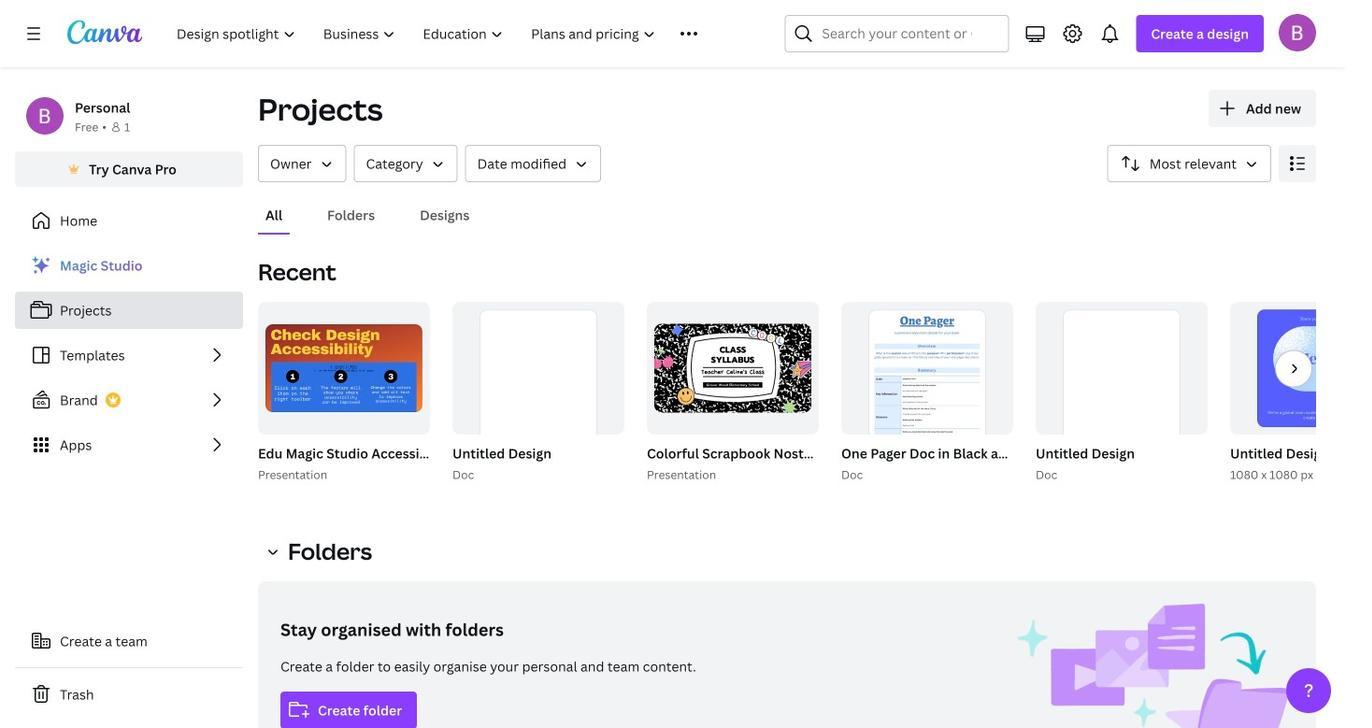 Task type: vqa. For each thing, say whether or not it's contained in the screenshot.
Bob Builder icon
yes



Task type: describe. For each thing, give the bounding box(es) containing it.
4 group from the left
[[453, 302, 625, 476]]

6 group from the left
[[647, 302, 819, 435]]

5 group from the left
[[643, 302, 1119, 484]]

2 group from the left
[[258, 302, 430, 435]]

Owner button
[[258, 145, 346, 182]]

10 group from the left
[[1036, 302, 1208, 476]]

3 group from the left
[[449, 302, 625, 484]]

bob builder image
[[1279, 14, 1317, 51]]

Sort by button
[[1108, 145, 1272, 182]]

9 group from the left
[[1032, 302, 1208, 484]]

Search search field
[[822, 16, 972, 51]]

12 group from the left
[[1231, 302, 1346, 435]]

Date modified button
[[465, 145, 601, 182]]



Task type: locate. For each thing, give the bounding box(es) containing it.
None search field
[[785, 15, 1009, 52]]

1 group from the left
[[254, 302, 608, 484]]

top level navigation element
[[165, 15, 740, 52], [165, 15, 740, 52]]

8 group from the left
[[842, 302, 1014, 476]]

list
[[15, 247, 243, 464]]

11 group from the left
[[1227, 302, 1346, 484]]

7 group from the left
[[838, 302, 1320, 484]]

Category button
[[354, 145, 458, 182]]

group
[[254, 302, 608, 484], [258, 302, 430, 435], [449, 302, 625, 484], [453, 302, 625, 476], [643, 302, 1119, 484], [647, 302, 819, 435], [838, 302, 1320, 484], [842, 302, 1014, 476], [1032, 302, 1208, 484], [1036, 302, 1208, 476], [1227, 302, 1346, 484], [1231, 302, 1346, 435]]



